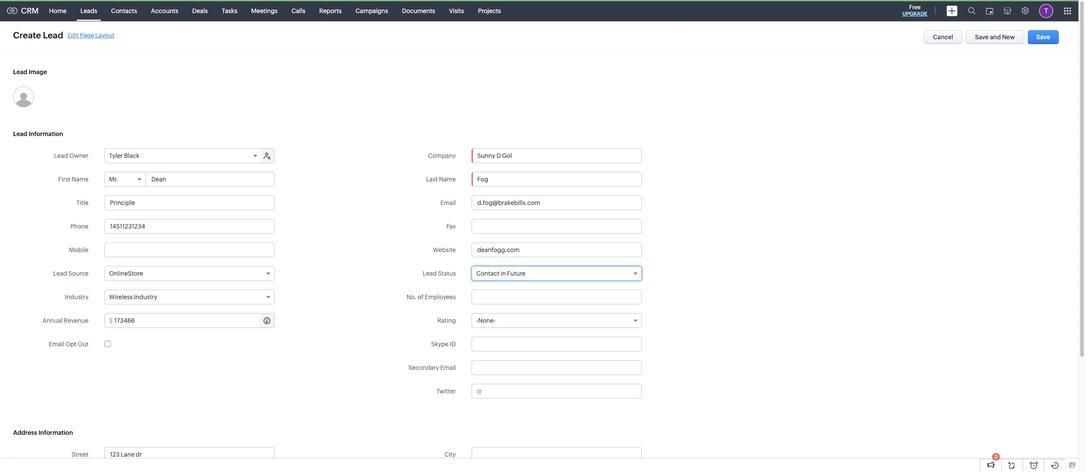 Task type: locate. For each thing, give the bounding box(es) containing it.
save
[[976, 34, 989, 41], [1037, 34, 1051, 41]]

1 save from the left
[[976, 34, 989, 41]]

information up the "lead owner" at the left
[[29, 131, 63, 138]]

2 vertical spatial email
[[441, 365, 456, 372]]

email up twitter
[[441, 365, 456, 372]]

deals link
[[185, 0, 215, 21]]

campaigns
[[356, 7, 388, 14]]

meetings link
[[244, 0, 285, 21]]

None text field
[[472, 196, 642, 211], [472, 219, 642, 234], [104, 243, 275, 258], [472, 290, 642, 305], [114, 314, 274, 328], [484, 385, 642, 399], [472, 448, 642, 463], [472, 196, 642, 211], [472, 219, 642, 234], [104, 243, 275, 258], [472, 290, 642, 305], [114, 314, 274, 328], [484, 385, 642, 399], [472, 448, 642, 463]]

None text field
[[472, 149, 642, 163], [472, 172, 642, 187], [146, 173, 274, 187], [104, 196, 275, 211], [104, 219, 275, 234], [472, 243, 642, 258], [472, 337, 642, 352], [472, 361, 642, 376], [104, 448, 275, 463], [472, 149, 642, 163], [472, 172, 642, 187], [146, 173, 274, 187], [104, 196, 275, 211], [104, 219, 275, 234], [472, 243, 642, 258], [472, 337, 642, 352], [472, 361, 642, 376], [104, 448, 275, 463]]

1 vertical spatial email
[[49, 341, 64, 348]]

name right last
[[439, 176, 456, 183]]

annual revenue
[[42, 318, 89, 325]]

lead
[[43, 30, 63, 40], [13, 69, 27, 76], [13, 131, 27, 138], [54, 152, 68, 159], [53, 270, 67, 277], [423, 270, 437, 277]]

projects link
[[471, 0, 508, 21]]

profile image
[[1040, 4, 1054, 18]]

0 vertical spatial information
[[29, 131, 63, 138]]

lead left owner
[[54, 152, 68, 159]]

save for save and new
[[976, 34, 989, 41]]

campaigns link
[[349, 0, 395, 21]]

lead left source
[[53, 270, 67, 277]]

1 horizontal spatial save
[[1037, 34, 1051, 41]]

onlinestore
[[109, 270, 143, 277]]

2 save from the left
[[1037, 34, 1051, 41]]

projects
[[478, 7, 501, 14]]

save left and
[[976, 34, 989, 41]]

save and new button
[[966, 30, 1025, 44]]

secondary email
[[409, 365, 456, 372]]

0 horizontal spatial save
[[976, 34, 989, 41]]

accounts
[[151, 7, 178, 14]]

lead for lead image
[[13, 69, 27, 76]]

-None- field
[[472, 314, 642, 329]]

0 horizontal spatial name
[[72, 176, 89, 183]]

free upgrade
[[903, 4, 928, 17]]

and
[[990, 34, 1001, 41]]

revenue
[[64, 318, 89, 325]]

lead down image
[[13, 131, 27, 138]]

search image
[[969, 7, 976, 14]]

lead for lead status
[[423, 270, 437, 277]]

crm
[[21, 6, 39, 15]]

industry up revenue
[[65, 294, 89, 301]]

image
[[29, 69, 47, 76]]

tasks
[[222, 7, 237, 14]]

$
[[109, 318, 113, 325]]

information right address
[[39, 430, 73, 437]]

in
[[501, 270, 506, 277]]

calls
[[292, 7, 306, 14]]

industry right wireless
[[134, 294, 157, 301]]

edit
[[68, 32, 79, 39]]

city
[[445, 452, 456, 459]]

information
[[29, 131, 63, 138], [39, 430, 73, 437]]

industry
[[65, 294, 89, 301], [134, 294, 157, 301]]

name
[[72, 176, 89, 183], [439, 176, 456, 183]]

1 vertical spatial information
[[39, 430, 73, 437]]

create menu image
[[947, 5, 958, 16]]

last
[[426, 176, 438, 183]]

email left opt
[[49, 341, 64, 348]]

rating
[[438, 318, 456, 325]]

1 industry from the left
[[65, 294, 89, 301]]

-none-
[[477, 318, 496, 325]]

first
[[58, 176, 71, 183]]

profile element
[[1035, 0, 1059, 21]]

email up fax
[[441, 200, 456, 207]]

leads
[[80, 7, 97, 14]]

1 horizontal spatial industry
[[134, 294, 157, 301]]

reports link
[[312, 0, 349, 21]]

1 horizontal spatial name
[[439, 176, 456, 183]]

2 name from the left
[[439, 176, 456, 183]]

lead left image
[[13, 69, 27, 76]]

accounts link
[[144, 0, 185, 21]]

new
[[1003, 34, 1016, 41]]

contact
[[477, 270, 500, 277]]

id
[[450, 341, 456, 348]]

lead left status on the left bottom of page
[[423, 270, 437, 277]]

crm link
[[7, 6, 39, 15]]

documents
[[402, 7, 435, 14]]

contact in future
[[477, 270, 526, 277]]

0 vertical spatial email
[[441, 200, 456, 207]]

email
[[441, 200, 456, 207], [49, 341, 64, 348], [441, 365, 456, 372]]

skype
[[431, 341, 449, 348]]

0 horizontal spatial industry
[[65, 294, 89, 301]]

status
[[438, 270, 456, 277]]

secondary
[[409, 365, 439, 372]]

email for email opt out
[[49, 341, 64, 348]]

lead image
[[13, 69, 47, 76]]

save inside save "button"
[[1037, 34, 1051, 41]]

2 industry from the left
[[134, 294, 157, 301]]

None field
[[472, 149, 642, 163]]

save down profile icon on the right top
[[1037, 34, 1051, 41]]

edit page layout link
[[68, 32, 114, 39]]

owner
[[69, 152, 89, 159]]

lead left 'edit'
[[43, 30, 63, 40]]

out
[[78, 341, 89, 348]]

search element
[[963, 0, 981, 21]]

layout
[[95, 32, 114, 39]]

1 name from the left
[[72, 176, 89, 183]]

street
[[71, 452, 89, 459]]

-
[[477, 318, 479, 325]]

black
[[124, 152, 139, 159]]

cancel button
[[924, 30, 963, 44]]

mr.
[[109, 176, 118, 183]]

name right 'first' on the top left
[[72, 176, 89, 183]]

source
[[68, 270, 89, 277]]

save inside save and new button
[[976, 34, 989, 41]]

home link
[[42, 0, 73, 21]]

information for lead information
[[29, 131, 63, 138]]



Task type: vqa. For each thing, say whether or not it's contained in the screenshot.
OnlineStore
yes



Task type: describe. For each thing, give the bounding box(es) containing it.
contacts link
[[104, 0, 144, 21]]

2
[[995, 455, 998, 460]]

no.
[[407, 294, 417, 301]]

meetings
[[251, 7, 278, 14]]

home
[[49, 7, 66, 14]]

lead for lead information
[[13, 131, 27, 138]]

reports
[[319, 7, 342, 14]]

lead for lead source
[[53, 270, 67, 277]]

email for email
[[441, 200, 456, 207]]

Tyler Black field
[[105, 149, 261, 163]]

first name
[[58, 176, 89, 183]]

save for save
[[1037, 34, 1051, 41]]

wireless industry
[[109, 294, 157, 301]]

title
[[77, 200, 89, 207]]

tasks link
[[215, 0, 244, 21]]

website
[[433, 247, 456, 254]]

create menu element
[[942, 0, 963, 21]]

Contact in Future field
[[472, 267, 642, 281]]

visits
[[449, 7, 464, 14]]

address
[[13, 430, 37, 437]]

free
[[910, 4, 921, 10]]

create
[[13, 30, 41, 40]]

annual
[[42, 318, 63, 325]]

name for first name
[[72, 176, 89, 183]]

save button
[[1028, 30, 1059, 44]]

future
[[507, 270, 526, 277]]

tyler black
[[109, 152, 139, 159]]

twitter
[[437, 388, 456, 395]]

deals
[[192, 7, 208, 14]]

page
[[80, 32, 94, 39]]

contacts
[[111, 7, 137, 14]]

fax
[[447, 223, 456, 230]]

name for last name
[[439, 176, 456, 183]]

lead information
[[13, 131, 63, 138]]

Mr. field
[[105, 173, 146, 187]]

lead source
[[53, 270, 89, 277]]

lead owner
[[54, 152, 89, 159]]

wireless
[[109, 294, 133, 301]]

image image
[[13, 87, 34, 107]]

none-
[[479, 318, 496, 325]]

address information
[[13, 430, 73, 437]]

company
[[428, 152, 456, 159]]

skype id
[[431, 341, 456, 348]]

Wireless Industry field
[[104, 290, 275, 305]]

tyler
[[109, 152, 123, 159]]

lead status
[[423, 270, 456, 277]]

documents link
[[395, 0, 442, 21]]

industry inside field
[[134, 294, 157, 301]]

create lead edit page layout
[[13, 30, 114, 40]]

upgrade
[[903, 11, 928, 17]]

save and new
[[976, 34, 1016, 41]]

cancel
[[934, 34, 954, 41]]

employees
[[425, 294, 456, 301]]

no. of employees
[[407, 294, 456, 301]]

calls link
[[285, 0, 312, 21]]

phone
[[70, 223, 89, 230]]

lead for lead owner
[[54, 152, 68, 159]]

last name
[[426, 176, 456, 183]]

calendar image
[[986, 7, 994, 14]]

visits link
[[442, 0, 471, 21]]

OnlineStore field
[[104, 267, 275, 281]]

@
[[477, 388, 482, 395]]

information for address information
[[39, 430, 73, 437]]

leads link
[[73, 0, 104, 21]]

mobile
[[69, 247, 89, 254]]

email opt out
[[49, 341, 89, 348]]

of
[[418, 294, 424, 301]]

opt
[[66, 341, 77, 348]]



